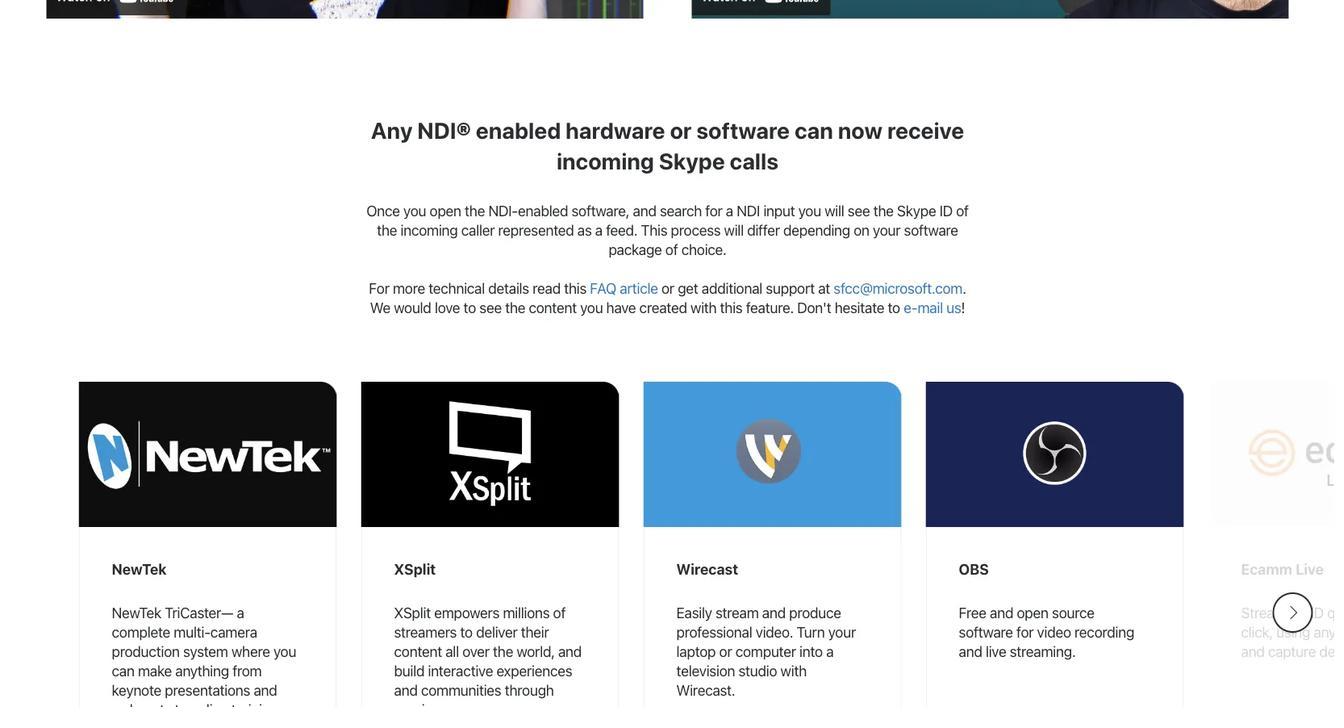 Task type: locate. For each thing, give the bounding box(es) containing it.
1 vertical spatial skype
[[898, 202, 937, 220]]

software inside once you open the ndi-enabled software, and search for a ndi input you will see the skype id of the incoming caller represented as a feed. this process will differ depending on your software package of choice.
[[904, 222, 959, 239]]

and left live
[[959, 643, 983, 660]]

mail us
[[918, 299, 962, 316]]

love
[[435, 299, 460, 316]]

xsplit inside the xsplit empowers millions of streamers to deliver their content all over the world, and build interactive experiences and communities through gaming.
[[394, 604, 431, 622]]

the left id
[[874, 202, 894, 220]]

xsplit for xsplit empowers millions of streamers to deliver their content all over the world, and build interactive experiences and communities through gaming.
[[394, 604, 431, 622]]

1 horizontal spatial content
[[529, 299, 577, 316]]

open for obs
[[1017, 604, 1049, 622]]

for inside free and open source software for video recording and live streaming.
[[1017, 624, 1034, 641]]

2 newtek from the top
[[112, 604, 161, 622]]

enabled right ndi®
[[476, 118, 561, 144]]

of inside the xsplit empowers millions of streamers to deliver their content all over the world, and build interactive experiences and communities through gaming.
[[553, 604, 566, 622]]

e-mail us link
[[904, 299, 962, 316]]

software up live
[[959, 624, 1014, 641]]

your
[[873, 222, 901, 239], [829, 624, 856, 641]]

feature.
[[746, 299, 794, 316]]

and up this
[[633, 202, 657, 220]]

skype left id
[[898, 202, 937, 220]]

content inside the xsplit empowers millions of streamers to deliver their content all over the world, and build interactive experiences and communities through gaming.
[[394, 643, 442, 660]]

to down empowers
[[460, 624, 473, 641]]

with down into
[[781, 662, 807, 680]]

newtek inside newtek tricaster— a complete multi-camera production system where you can make anything from keynote presentations and webcasts to online tra
[[112, 604, 161, 622]]

caller
[[461, 222, 495, 239]]

can up the keynote
[[112, 662, 135, 680]]

incoming inside once you open the ndi-enabled software, and search for a ndi input you will see the skype id of the incoming caller represented as a feed. this process will differ depending on your software package of choice.
[[401, 222, 458, 239]]

a
[[726, 202, 734, 220], [596, 222, 603, 239], [237, 604, 244, 622], [827, 643, 834, 660]]

1 vertical spatial see
[[480, 299, 502, 316]]

differ
[[748, 222, 780, 239]]

open inside once you open the ndi-enabled software, and search for a ndi input you will see the skype id of the incoming caller represented as a feed. this process will differ depending on your software package of choice.
[[430, 202, 462, 220]]

or inside easily stream and produce professional video. turn your laptop or computer into a television studio with wirecast.
[[720, 643, 732, 660]]

will
[[825, 202, 845, 220], [724, 222, 744, 239]]

0 vertical spatial xsplit
[[394, 561, 436, 578]]

e-
[[904, 299, 918, 316]]

skype
[[659, 148, 725, 175], [898, 202, 937, 220]]

newtek company logo image
[[79, 382, 337, 528]]

anything
[[175, 662, 229, 680]]

this
[[641, 222, 668, 239]]

all
[[446, 643, 459, 660]]

1 newtek from the top
[[112, 561, 167, 578]]

your right turn
[[829, 624, 856, 641]]

easily stream and produce professional video. turn your laptop or computer into a television studio with wirecast.
[[677, 604, 856, 699]]

skype up search
[[659, 148, 725, 175]]

with down get
[[691, 299, 717, 316]]

of right id
[[957, 202, 969, 220]]

1 vertical spatial can
[[112, 662, 135, 680]]

enabled
[[476, 118, 561, 144], [518, 202, 568, 220]]

television
[[677, 662, 735, 680]]

content
[[529, 299, 577, 316], [394, 643, 442, 660]]

and right free
[[990, 604, 1014, 622]]

content down streamers
[[394, 643, 442, 660]]

of down this
[[666, 241, 678, 258]]

can inside newtek tricaster— a complete multi-camera production system where you can make anything from keynote presentations and webcasts to online tra
[[112, 662, 135, 680]]

to inside . we would love to see the content you have created with this feature. don't hesitate to
[[464, 299, 476, 316]]

skype inside any ndi® enabled hardware or software can now receive incoming skype calls
[[659, 148, 725, 175]]

as
[[578, 222, 592, 239]]

0 horizontal spatial can
[[112, 662, 135, 680]]

wirecast.
[[677, 682, 736, 699]]

1 horizontal spatial this
[[720, 299, 743, 316]]

turn
[[797, 624, 825, 641]]

keynote
[[112, 682, 161, 699]]

or up the created
[[662, 280, 675, 297]]

0 vertical spatial content
[[529, 299, 577, 316]]

see
[[848, 202, 870, 220], [480, 299, 502, 316]]

1 horizontal spatial can
[[795, 118, 834, 144]]

incoming down hardware
[[557, 148, 654, 175]]

1 vertical spatial open
[[1017, 604, 1049, 622]]

newtek
[[112, 561, 167, 578], [112, 604, 161, 622]]

millions
[[503, 604, 550, 622]]

ndi-
[[489, 202, 518, 220]]

for
[[369, 280, 390, 297]]

incoming left caller
[[401, 222, 458, 239]]

the
[[465, 202, 485, 220], [874, 202, 894, 220], [377, 222, 397, 239], [505, 299, 526, 316], [493, 643, 513, 660]]

0 vertical spatial or
[[670, 118, 692, 144]]

software
[[697, 118, 790, 144], [904, 222, 959, 239], [959, 624, 1014, 641]]

or right hardware
[[670, 118, 692, 144]]

1 vertical spatial content
[[394, 643, 442, 660]]

open
[[430, 202, 462, 220], [1017, 604, 1049, 622]]

to inside newtek tricaster— a complete multi-camera production system where you can make anything from keynote presentations and webcasts to online tra
[[175, 701, 187, 707]]

and up gaming.
[[394, 682, 418, 699]]

!
[[962, 299, 966, 316]]

for
[[706, 202, 723, 220], [1017, 624, 1034, 641]]

can left now
[[795, 118, 834, 144]]

1 vertical spatial will
[[724, 222, 744, 239]]

0 vertical spatial enabled
[[476, 118, 561, 144]]

1 horizontal spatial of
[[666, 241, 678, 258]]

0 horizontal spatial will
[[724, 222, 744, 239]]

open inside free and open source software for video recording and live streaming.
[[1017, 604, 1049, 622]]

you down faq
[[580, 299, 603, 316]]

1 vertical spatial newtek
[[112, 604, 161, 622]]

will up depending
[[825, 202, 845, 220]]

camera
[[211, 624, 257, 641]]

webcasts
[[112, 701, 171, 707]]

world,
[[517, 643, 555, 660]]

0 vertical spatial see
[[848, 202, 870, 220]]

a up camera
[[237, 604, 244, 622]]

2 xsplit from the top
[[394, 604, 431, 622]]

this inside . we would love to see the content you have created with this feature. don't hesitate to
[[720, 299, 743, 316]]

0 vertical spatial will
[[825, 202, 845, 220]]

with inside easily stream and produce professional video. turn your laptop or computer into a television studio with wirecast.
[[781, 662, 807, 680]]

a inside easily stream and produce professional video. turn your laptop or computer into a television studio with wirecast.
[[827, 643, 834, 660]]

your inside once you open the ndi-enabled software, and search for a ndi input you will see the skype id of the incoming caller represented as a feed. this process will differ depending on your software package of choice.
[[873, 222, 901, 239]]

you inside . we would love to see the content you have created with this feature. don't hesitate to
[[580, 299, 603, 316]]

0 horizontal spatial open
[[430, 202, 462, 220]]

1 horizontal spatial your
[[873, 222, 901, 239]]

1 vertical spatial your
[[829, 624, 856, 641]]

newtek for newtek
[[112, 561, 167, 578]]

for inside once you open the ndi-enabled software, and search for a ndi input you will see the skype id of the incoming caller represented as a feed. this process will differ depending on your software package of choice.
[[706, 202, 723, 220]]

1 horizontal spatial with
[[781, 662, 807, 680]]

your right on
[[873, 222, 901, 239]]

1 vertical spatial to
[[460, 624, 473, 641]]

2 vertical spatial of
[[553, 604, 566, 622]]

software down id
[[904, 222, 959, 239]]

the down deliver
[[493, 643, 513, 660]]

0 vertical spatial software
[[697, 118, 790, 144]]

into
[[800, 643, 823, 660]]

0 vertical spatial skype
[[659, 148, 725, 175]]

0 vertical spatial open
[[430, 202, 462, 220]]

for up streaming.
[[1017, 624, 1034, 641]]

you right the where
[[274, 643, 296, 660]]

their
[[521, 624, 549, 641]]

will down ndi
[[724, 222, 744, 239]]

a right into
[[827, 643, 834, 660]]

you right once
[[404, 202, 426, 220]]

see inside . we would love to see the content you have created with this feature. don't hesitate to
[[480, 299, 502, 316]]

incoming
[[557, 148, 654, 175], [401, 222, 458, 239]]

0 vertical spatial your
[[873, 222, 901, 239]]

2 vertical spatial software
[[959, 624, 1014, 641]]

software inside any ndi® enabled hardware or software can now receive incoming skype calls
[[697, 118, 790, 144]]

calls
[[730, 148, 779, 175]]

0 vertical spatial incoming
[[557, 148, 654, 175]]

open up video in the bottom of the page
[[1017, 604, 1049, 622]]

0 horizontal spatial software
[[697, 118, 790, 144]]

receive
[[888, 118, 965, 144]]

enabled inside any ndi® enabled hardware or software can now receive incoming skype calls
[[476, 118, 561, 144]]

computer
[[736, 643, 796, 660]]

0 horizontal spatial skype
[[659, 148, 725, 175]]

1 xsplit from the top
[[394, 561, 436, 578]]

2 horizontal spatial software
[[959, 624, 1014, 641]]

stream
[[716, 604, 759, 622]]

where
[[232, 643, 270, 660]]

hardware
[[566, 118, 666, 144]]

for up the process
[[706, 202, 723, 220]]

incoming inside any ndi® enabled hardware or software can now receive incoming skype calls
[[557, 148, 654, 175]]

2 vertical spatial or
[[720, 643, 732, 660]]

2 vertical spatial to
[[175, 701, 187, 707]]

communities
[[421, 682, 502, 699]]

1 vertical spatial this
[[720, 299, 743, 316]]

open for any ndi® enabled hardware or software can now receive incoming skype calls
[[430, 202, 462, 220]]

0 horizontal spatial for
[[706, 202, 723, 220]]

1 vertical spatial software
[[904, 222, 959, 239]]

see up on
[[848, 202, 870, 220]]

input
[[764, 202, 795, 220]]

see down details
[[480, 299, 502, 316]]

open up caller
[[430, 202, 462, 220]]

of right millions
[[553, 604, 566, 622]]

to
[[464, 299, 476, 316], [460, 624, 473, 641], [175, 701, 187, 707]]

system
[[183, 643, 228, 660]]

1 vertical spatial for
[[1017, 624, 1034, 641]]

tricaster—
[[165, 604, 233, 622]]

0 horizontal spatial see
[[480, 299, 502, 316]]

0 vertical spatial with
[[691, 299, 717, 316]]

technical
[[429, 280, 485, 297]]

e-mail us !
[[904, 299, 966, 316]]

or down professional
[[720, 643, 732, 660]]

this down the "additional"
[[720, 299, 743, 316]]

1 vertical spatial or
[[662, 280, 675, 297]]

0 horizontal spatial content
[[394, 643, 442, 660]]

enabled up represented
[[518, 202, 568, 220]]

and inside once you open the ndi-enabled software, and search for a ndi input you will see the skype id of the incoming caller represented as a feed. this process will differ depending on your software package of choice.
[[633, 202, 657, 220]]

1 horizontal spatial open
[[1017, 604, 1049, 622]]

1 vertical spatial enabled
[[518, 202, 568, 220]]

can
[[795, 118, 834, 144], [112, 662, 135, 680]]

0 vertical spatial this
[[564, 280, 587, 297]]

content down read
[[529, 299, 577, 316]]

1 horizontal spatial skype
[[898, 202, 937, 220]]

0 vertical spatial for
[[706, 202, 723, 220]]

empowers
[[434, 604, 500, 622]]

2 horizontal spatial of
[[957, 202, 969, 220]]

and right world, at the left of the page
[[558, 643, 582, 660]]

0 vertical spatial can
[[795, 118, 834, 144]]

your inside easily stream and produce professional video. turn your laptop or computer into a television studio with wirecast.
[[829, 624, 856, 641]]

with
[[691, 299, 717, 316], [781, 662, 807, 680]]

1 vertical spatial with
[[781, 662, 807, 680]]

id
[[940, 202, 953, 220]]

studio
[[739, 662, 778, 680]]

build
[[394, 662, 425, 680]]

ndi®
[[418, 118, 471, 144]]

the down details
[[505, 299, 526, 316]]

0 horizontal spatial of
[[553, 604, 566, 622]]

to right love
[[464, 299, 476, 316]]

you
[[404, 202, 426, 220], [799, 202, 822, 220], [580, 299, 603, 316], [274, 643, 296, 660]]

faq
[[590, 280, 617, 297]]

and up video.
[[763, 604, 786, 622]]

professional
[[677, 624, 753, 641]]

1 horizontal spatial software
[[904, 222, 959, 239]]

0 horizontal spatial with
[[691, 299, 717, 316]]

can inside any ndi® enabled hardware or software can now receive incoming skype calls
[[795, 118, 834, 144]]

get
[[678, 280, 699, 297]]

wirecast
[[677, 561, 739, 578]]

0 horizontal spatial incoming
[[401, 222, 458, 239]]

1 horizontal spatial see
[[848, 202, 870, 220]]

of
[[957, 202, 969, 220], [666, 241, 678, 258], [553, 604, 566, 622]]

and
[[633, 202, 657, 220], [763, 604, 786, 622], [990, 604, 1014, 622], [558, 643, 582, 660], [959, 643, 983, 660], [254, 682, 277, 699], [394, 682, 418, 699]]

1 horizontal spatial incoming
[[557, 148, 654, 175]]

1 vertical spatial incoming
[[401, 222, 458, 239]]

and down from
[[254, 682, 277, 699]]

1 vertical spatial xsplit
[[394, 604, 431, 622]]

0 horizontal spatial your
[[829, 624, 856, 641]]

at
[[819, 280, 831, 297]]

0 vertical spatial to
[[464, 299, 476, 316]]

this left faq
[[564, 280, 587, 297]]

1 horizontal spatial for
[[1017, 624, 1034, 641]]

free
[[959, 604, 987, 622]]

0 vertical spatial newtek
[[112, 561, 167, 578]]

to left online
[[175, 701, 187, 707]]

a inside newtek tricaster— a complete multi-camera production system where you can make anything from keynote presentations and webcasts to online tra
[[237, 604, 244, 622]]

software up calls
[[697, 118, 790, 144]]



Task type: vqa. For each thing, say whether or not it's contained in the screenshot.
read more link corresponding to and
no



Task type: describe. For each thing, give the bounding box(es) containing it.
a left ndi
[[726, 202, 734, 220]]

0 vertical spatial of
[[957, 202, 969, 220]]

deliver
[[476, 624, 518, 641]]

software inside free and open source software for video recording and live streaming.
[[959, 624, 1014, 641]]

gaming.
[[394, 701, 445, 707]]

.
[[963, 280, 967, 297]]

have
[[607, 299, 636, 316]]

you up depending
[[799, 202, 822, 220]]

easily
[[677, 604, 712, 622]]

any ndi® enabled hardware or software can now receive incoming skype calls
[[371, 118, 965, 175]]

represented
[[498, 222, 574, 239]]

a right as
[[596, 222, 603, 239]]

faq article link
[[590, 280, 658, 297]]

don't
[[798, 299, 832, 316]]

the inside the xsplit empowers millions of streamers to deliver their content all over the world, and build interactive experiences and communities through gaming.
[[493, 643, 513, 660]]

live
[[986, 643, 1007, 660]]

from
[[233, 662, 262, 680]]

depending
[[784, 222, 851, 239]]

ndi
[[737, 202, 760, 220]]

multi-
[[174, 624, 211, 641]]

with inside . we would love to see the content you have created with this feature. don't hesitate to
[[691, 299, 717, 316]]

read
[[533, 280, 561, 297]]

through
[[505, 682, 554, 699]]

0 horizontal spatial this
[[564, 280, 587, 297]]

obs company logo image
[[926, 382, 1185, 528]]

package
[[609, 241, 662, 258]]

content inside . we would love to see the content you have created with this feature. don't hesitate to
[[529, 299, 577, 316]]

now
[[838, 118, 883, 144]]

or inside any ndi® enabled hardware or software can now receive incoming skype calls
[[670, 118, 692, 144]]

online
[[191, 701, 228, 707]]

obs
[[959, 561, 989, 578]]

the down once
[[377, 222, 397, 239]]

produce
[[790, 604, 842, 622]]

more
[[393, 280, 425, 297]]

created
[[640, 299, 687, 316]]

the inside . we would love to see the content you have created with this feature. don't hesitate to
[[505, 299, 526, 316]]

xsplit company logo image
[[361, 382, 619, 528]]

newtek for newtek tricaster— a complete multi-camera production system where you can make anything from keynote presentations and webcasts to online tra
[[112, 604, 161, 622]]

article
[[620, 280, 658, 297]]

you inside newtek tricaster— a complete multi-camera production system where you can make anything from keynote presentations and webcasts to online tra
[[274, 643, 296, 660]]

once you open the ndi-enabled software, and search for a ndi input you will see the skype id of the incoming caller represented as a feed. this process will differ depending on your software package of choice.
[[367, 202, 969, 258]]

for more technical details read this faq article or get additional support at sfcc@microsoft.com
[[369, 280, 963, 297]]

would
[[394, 299, 432, 316]]

choice.
[[682, 241, 727, 258]]

we
[[370, 299, 391, 316]]

sfcc@microsoft.com link
[[834, 280, 963, 297]]

. we would love to see the content you have created with this feature. don't hesitate to
[[370, 280, 967, 316]]

video
[[1038, 624, 1072, 641]]

hesitate to
[[835, 299, 901, 316]]

presentations
[[165, 682, 250, 699]]

see inside once you open the ndi-enabled software, and search for a ndi input you will see the skype id of the incoming caller represented as a feed. this process will differ depending on your software package of choice.
[[848, 202, 870, 220]]

software,
[[572, 202, 630, 220]]

over
[[463, 643, 490, 660]]

once
[[367, 202, 400, 220]]

complete
[[112, 624, 170, 641]]

xsplit empowers millions of streamers to deliver their content all over the world, and build interactive experiences and communities through gaming.
[[394, 604, 582, 707]]

free and open source software for video recording and live streaming.
[[959, 604, 1135, 660]]

any
[[371, 118, 413, 144]]

additional
[[702, 280, 763, 297]]

newtek tricaster— a complete multi-camera production system where you can make anything from keynote presentations and webcasts to online tra
[[112, 604, 303, 707]]

sfcc@microsoft.com
[[834, 280, 963, 297]]

enabled inside once you open the ndi-enabled software, and search for a ndi input you will see the skype id of the incoming caller represented as a feed. this process will differ depending on your software package of choice.
[[518, 202, 568, 220]]

and inside easily stream and produce professional video. turn your laptop or computer into a television studio with wirecast.
[[763, 604, 786, 622]]

streaming.
[[1010, 643, 1076, 660]]

laptop
[[677, 643, 716, 660]]

details
[[489, 280, 529, 297]]

to inside the xsplit empowers millions of streamers to deliver their content all over the world, and build interactive experiences and communities through gaming.
[[460, 624, 473, 641]]

and inside newtek tricaster— a complete multi-camera production system where you can make anything from keynote presentations and webcasts to online tra
[[254, 682, 277, 699]]

production
[[112, 643, 180, 660]]

skype inside once you open the ndi-enabled software, and search for a ndi input you will see the skype id of the incoming caller represented as a feed. this process will differ depending on your software package of choice.
[[898, 202, 937, 220]]

video.
[[756, 624, 794, 641]]

recording
[[1075, 624, 1135, 641]]

xsplit for xsplit
[[394, 561, 436, 578]]

1 horizontal spatial will
[[825, 202, 845, 220]]

interactive
[[428, 662, 493, 680]]

make
[[138, 662, 172, 680]]

support
[[766, 280, 815, 297]]

1 vertical spatial of
[[666, 241, 678, 258]]

feed.
[[606, 222, 638, 239]]

source
[[1053, 604, 1095, 622]]

the up caller
[[465, 202, 485, 220]]

search
[[660, 202, 702, 220]]

process
[[671, 222, 721, 239]]

wirecast company logo image
[[644, 382, 902, 528]]

on
[[854, 222, 870, 239]]



